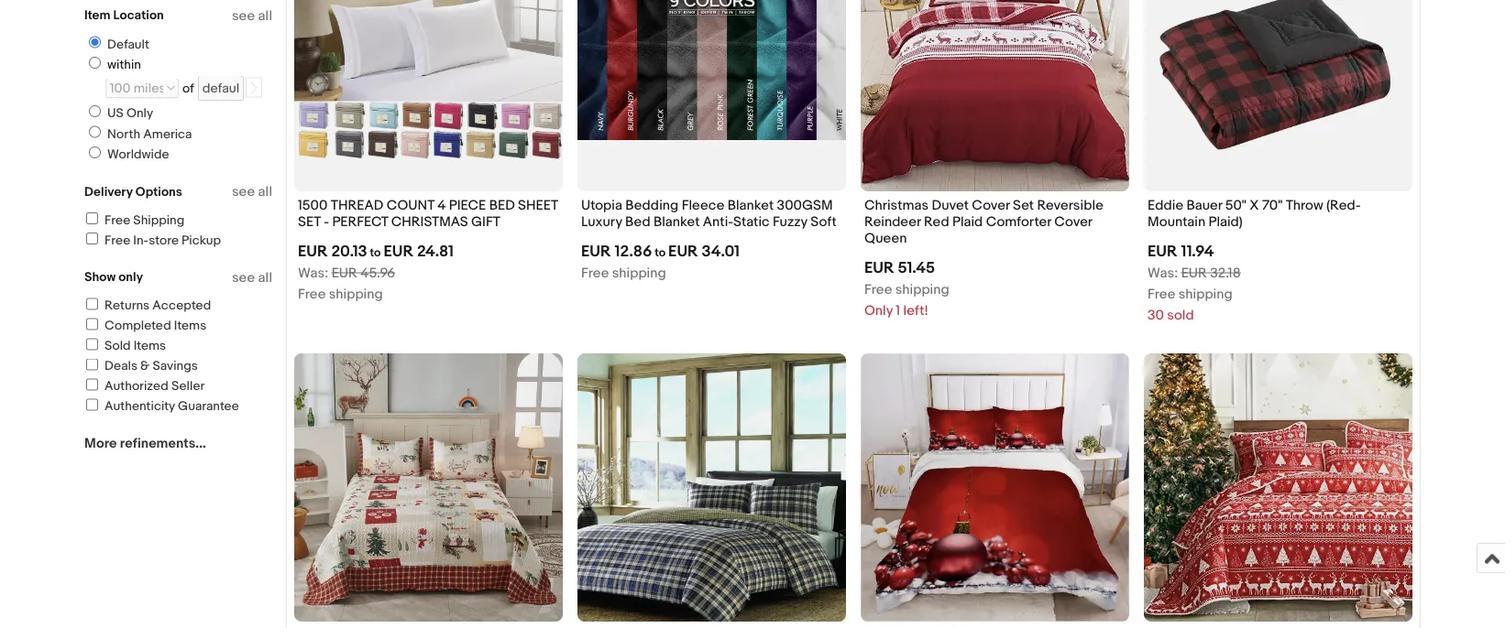 Task type: locate. For each thing, give the bounding box(es) containing it.
accepted
[[152, 298, 211, 314]]

show
[[84, 270, 116, 286]]

reversible
[[1037, 197, 1104, 214]]

2 vertical spatial see
[[232, 270, 255, 286]]

within radio
[[89, 57, 101, 69]]

free down set
[[298, 286, 326, 302]]

1 see from the top
[[232, 7, 255, 24]]

1 see all button from the top
[[232, 7, 272, 24]]

north america
[[107, 127, 192, 142]]

1 horizontal spatial items
[[174, 319, 206, 334]]

more refinements...
[[84, 436, 206, 452]]

eur 11.94 was: eur 32.18 free shipping 30 sold
[[1148, 242, 1241, 324]]

32.18
[[1210, 265, 1241, 281]]

within
[[107, 57, 141, 73]]

1 horizontal spatial only
[[864, 303, 893, 319]]

see all button for default
[[232, 7, 272, 24]]

soft
[[811, 214, 837, 230]]

perfect
[[332, 214, 388, 230]]

2 vertical spatial all
[[258, 270, 272, 286]]

3 see from the top
[[232, 270, 255, 286]]

deals & savings
[[105, 359, 198, 374]]

blanket up static
[[728, 197, 774, 214]]

3 see all from the top
[[232, 270, 272, 286]]

Worldwide radio
[[89, 147, 101, 159]]

eddie bauer 50" x 70" throw (red- mountain plaid)
[[1148, 197, 1361, 230]]

piece
[[449, 197, 486, 214]]

see for default
[[232, 7, 255, 24]]

delivery
[[84, 184, 133, 200]]

2 see all from the top
[[232, 184, 272, 200]]

30
[[1148, 307, 1164, 324]]

45.96
[[361, 265, 395, 281]]

1500 thread count 4 piece bed sheet set - perfect christmas gift
[[298, 197, 558, 230]]

0 horizontal spatial to
[[370, 246, 381, 260]]

more
[[84, 436, 117, 452]]

see all for returns accepted
[[232, 270, 272, 286]]

eddie bauer 50" x 70" throw (red-mountain plaid) image
[[1144, 0, 1413, 192]]

shipping up left!
[[895, 282, 949, 298]]

2 was: from the left
[[1148, 265, 1178, 281]]

blanket down bedding
[[654, 214, 700, 230]]

2 vertical spatial see all
[[232, 270, 272, 286]]

sold items
[[105, 339, 166, 354]]

authenticity guarantee
[[105, 399, 239, 415]]

0 horizontal spatial was:
[[298, 265, 328, 281]]

to right 12.86
[[655, 246, 666, 260]]

items down accepted
[[174, 319, 206, 334]]

seller
[[171, 379, 205, 395]]

1 vertical spatial only
[[864, 303, 893, 319]]

see all
[[232, 7, 272, 24], [232, 184, 272, 200], [232, 270, 272, 286]]

queen
[[864, 231, 907, 247]]

2 see from the top
[[232, 184, 255, 200]]

cover up the plaid
[[972, 197, 1010, 214]]

see
[[232, 7, 255, 24], [232, 184, 255, 200], [232, 270, 255, 286]]

location
[[113, 8, 164, 23]]

2 see all button from the top
[[232, 184, 272, 200]]

1 vertical spatial all
[[258, 184, 272, 200]]

24.81
[[417, 242, 454, 261]]

1 see all from the top
[[232, 7, 272, 24]]

Completed Items checkbox
[[86, 319, 98, 330]]

shipping down 32.18
[[1179, 286, 1233, 302]]

0 vertical spatial only
[[126, 106, 153, 121]]

0 vertical spatial all
[[258, 7, 272, 24]]

all for returns accepted
[[258, 270, 272, 286]]

completed
[[105, 319, 171, 334]]

1 horizontal spatial was:
[[1148, 265, 1178, 281]]

all
[[258, 7, 272, 24], [258, 184, 272, 200], [258, 270, 272, 286]]

christmas duvet cover set reversible reindeer red plaid comforter cover queen
[[864, 197, 1104, 247]]

0 horizontal spatial items
[[134, 339, 166, 354]]

3 all from the top
[[258, 270, 272, 286]]

free up 30
[[1148, 286, 1176, 302]]

1 all from the top
[[258, 7, 272, 24]]

sheet
[[518, 197, 558, 214]]

Authenticity Guarantee checkbox
[[86, 399, 98, 411]]

was:
[[298, 265, 328, 281], [1148, 265, 1178, 281]]

only
[[126, 106, 153, 121], [864, 303, 893, 319]]

duvet
[[932, 197, 969, 214]]

shipping down 45.96
[[329, 286, 383, 302]]

eur up 45.96
[[384, 242, 414, 261]]

only left 1
[[864, 303, 893, 319]]

worldwide
[[107, 147, 169, 163]]

throw
[[1286, 197, 1323, 214]]

free shipping link
[[83, 213, 185, 228]]

1 to from the left
[[370, 246, 381, 260]]

items
[[174, 319, 206, 334], [134, 339, 166, 354]]

3 see all button from the top
[[232, 270, 272, 286]]

blanket
[[728, 197, 774, 214], [654, 214, 700, 230]]

0 vertical spatial see all button
[[232, 7, 272, 24]]

free in-store pickup
[[105, 233, 221, 248]]

to
[[370, 246, 381, 260], [655, 246, 666, 260]]

to inside the eur 20.13 to eur 24.81 was: eur 45.96 free shipping
[[370, 246, 381, 260]]

eur down luxury
[[581, 242, 611, 261]]

fuzzy
[[773, 214, 808, 230]]

cover down reversible
[[1054, 214, 1092, 230]]

utopia bedding fleece blanket 300gsm luxury bed blanket anti-static fuzzy soft image
[[578, 0, 846, 140]]

0 vertical spatial see
[[232, 7, 255, 24]]

of
[[182, 81, 194, 96]]

to for 20.13
[[370, 246, 381, 260]]

only inside eur 51.45 free shipping only 1 left!
[[864, 303, 893, 319]]

to inside the eur 12.86 to eur 34.01 free shipping
[[655, 246, 666, 260]]

authenticity
[[105, 399, 175, 415]]

only up north america link
[[126, 106, 153, 121]]

north
[[107, 127, 140, 142]]

eddie
[[1148, 197, 1184, 214]]

free down queen
[[864, 282, 892, 298]]

-
[[324, 214, 329, 230]]

1 vertical spatial see all button
[[232, 184, 272, 200]]

free down luxury
[[581, 265, 609, 281]]

was: inside the eur 20.13 to eur 24.81 was: eur 45.96 free shipping
[[298, 265, 328, 281]]

Default radio
[[89, 36, 101, 48]]

see all button
[[232, 7, 272, 24], [232, 184, 272, 200], [232, 270, 272, 286]]

1 vertical spatial see
[[232, 184, 255, 200]]

items for completed items
[[174, 319, 206, 334]]

free left in-
[[105, 233, 130, 248]]

0 horizontal spatial cover
[[972, 197, 1010, 214]]

store
[[149, 233, 179, 248]]

1
[[896, 303, 900, 319]]

shipping down 12.86
[[612, 265, 666, 281]]

mountain
[[1148, 214, 1206, 230]]

cover
[[972, 197, 1010, 214], [1054, 214, 1092, 230]]

free
[[105, 213, 130, 228], [105, 233, 130, 248], [581, 265, 609, 281], [864, 282, 892, 298], [298, 286, 326, 302], [1148, 286, 1176, 302]]

1 horizontal spatial blanket
[[728, 197, 774, 214]]

item
[[84, 8, 110, 23]]

Free Shipping checkbox
[[86, 213, 98, 225]]

1 horizontal spatial to
[[655, 246, 666, 260]]

static
[[733, 214, 770, 230]]

us only
[[107, 106, 153, 121]]

2 to from the left
[[655, 246, 666, 260]]

eur down set
[[298, 242, 328, 261]]

deals
[[105, 359, 137, 374]]

eur down 20.13
[[331, 265, 357, 281]]

default
[[107, 37, 149, 52]]

free inside "eur 11.94 was: eur 32.18 free shipping 30 sold"
[[1148, 286, 1176, 302]]

free inside the eur 12.86 to eur 34.01 free shipping
[[581, 265, 609, 281]]

Sold Items checkbox
[[86, 339, 98, 351]]

more refinements... button
[[84, 436, 206, 452]]

items up deals & savings
[[134, 339, 166, 354]]

0 vertical spatial see all
[[232, 7, 272, 24]]

2 all from the top
[[258, 184, 272, 200]]

sold items link
[[83, 339, 166, 354]]

see for returns accepted
[[232, 270, 255, 286]]

1 was: from the left
[[298, 265, 328, 281]]

default text field
[[198, 76, 244, 101]]

shipping
[[612, 265, 666, 281], [895, 282, 949, 298], [329, 286, 383, 302], [1179, 286, 1233, 302]]

0 horizontal spatial only
[[126, 106, 153, 121]]

to up 45.96
[[370, 246, 381, 260]]

eur down queen
[[864, 259, 894, 278]]

go image
[[247, 82, 260, 95]]

christmas
[[391, 214, 468, 230]]

1 vertical spatial items
[[134, 339, 166, 354]]

1 vertical spatial see all
[[232, 184, 272, 200]]

1500 thread count 4 piece bed sheet set - perfect christmas gift image
[[294, 0, 563, 162]]

34.01
[[702, 242, 740, 261]]

was: up 30
[[1148, 265, 1178, 281]]

utopia
[[581, 197, 622, 214]]

11.94
[[1181, 242, 1214, 261]]

0 vertical spatial items
[[174, 319, 206, 334]]

thread
[[331, 197, 384, 214]]

eur
[[298, 242, 328, 261], [384, 242, 414, 261], [581, 242, 611, 261], [668, 242, 698, 261], [1148, 242, 1178, 261], [864, 259, 894, 278], [331, 265, 357, 281], [1181, 265, 1207, 281]]

comforter
[[986, 214, 1051, 230]]

was: down set
[[298, 265, 328, 281]]

2 vertical spatial see all button
[[232, 270, 272, 286]]



Task type: vqa. For each thing, say whether or not it's contained in the screenshot.
(Red-
yes



Task type: describe. For each thing, give the bounding box(es) containing it.
authorized
[[105, 379, 168, 395]]

eur down 11.94
[[1181, 265, 1207, 281]]

shipping inside eur 51.45 free shipping only 1 left!
[[895, 282, 949, 298]]

returns
[[105, 298, 150, 314]]

sold
[[1167, 307, 1194, 324]]

count
[[387, 197, 434, 214]]

returns accepted link
[[83, 298, 211, 314]]

set
[[1013, 197, 1034, 214]]

was: inside "eur 11.94 was: eur 32.18 free shipping 30 sold"
[[1148, 265, 1178, 281]]

3 piece christmas quilt set rustic lodge cabin bedspread quilt set b022 image
[[294, 354, 563, 622]]

only
[[118, 270, 143, 286]]

plaid
[[952, 214, 983, 230]]

set
[[298, 214, 321, 230]]

eur down mountain on the top
[[1148, 242, 1178, 261]]

savings
[[153, 359, 198, 374]]

eur 51.45 free shipping only 1 left!
[[864, 259, 949, 319]]

eur 12.86 to eur 34.01 free shipping
[[581, 242, 740, 281]]

utopia bedding fleece blanket 300gsm luxury bed blanket anti-static fuzzy soft link
[[581, 197, 842, 235]]

authorized seller link
[[83, 379, 205, 395]]

luxury
[[581, 214, 622, 230]]

free inside the eur 20.13 to eur 24.81 was: eur 45.96 free shipping
[[298, 286, 326, 302]]

see for free shipping
[[232, 184, 255, 200]]

shipping inside "eur 11.94 was: eur 32.18 free shipping 30 sold"
[[1179, 286, 1233, 302]]

show only
[[84, 270, 143, 286]]

pickup
[[182, 233, 221, 248]]

options
[[135, 184, 182, 200]]

authenticity guarantee link
[[83, 399, 239, 415]]

refinements...
[[120, 436, 206, 452]]

bedding
[[625, 197, 679, 214]]

authorized seller
[[105, 379, 205, 395]]

in-
[[133, 233, 149, 248]]

eur inside eur 51.45 free shipping only 1 left!
[[864, 259, 894, 278]]

see all button for free shipping
[[232, 184, 272, 200]]

1500
[[298, 197, 328, 214]]

deals & savings link
[[83, 359, 198, 374]]

eur 20.13 to eur 24.81 was: eur 45.96 free shipping
[[298, 242, 454, 302]]

0 horizontal spatial blanket
[[654, 214, 700, 230]]

us only link
[[82, 105, 157, 121]]

plaid)
[[1209, 214, 1243, 230]]

Returns Accepted checkbox
[[86, 298, 98, 310]]

bed
[[625, 214, 651, 230]]

christmas duvet cover santa bedding set for quilt cover holiday comforter cover image
[[861, 354, 1129, 622]]

christmas duvet cover set reversible reindeer red plaid comforter cover queen link
[[864, 197, 1126, 252]]

item location
[[84, 8, 164, 23]]

300gsm
[[777, 197, 833, 214]]

to for 12.86
[[655, 246, 666, 260]]

left!
[[903, 303, 929, 319]]

all for free shipping
[[258, 184, 272, 200]]

see all for default
[[232, 7, 272, 24]]

free right free shipping option
[[105, 213, 130, 228]]

Deals & Savings checkbox
[[86, 359, 98, 371]]

us
[[107, 106, 124, 121]]

(red-
[[1327, 197, 1361, 214]]

free shipping
[[105, 213, 185, 228]]

shipping inside the eur 12.86 to eur 34.01 free shipping
[[612, 265, 666, 281]]

fleece
[[682, 197, 725, 214]]

sold
[[105, 339, 131, 354]]

&
[[140, 359, 150, 374]]

eddie bauer 50" x 70" throw (red- mountain plaid) link
[[1148, 197, 1409, 235]]

Free In-store Pickup checkbox
[[86, 233, 98, 245]]

free in-store pickup link
[[83, 233, 221, 248]]

completed items
[[105, 319, 206, 334]]

3 pieces quilt set christmas red and white with snowflake king(102"x88") deer image
[[1144, 354, 1413, 622]]

reindeer
[[864, 214, 921, 230]]

bauer
[[1187, 197, 1222, 214]]

bed
[[489, 197, 515, 214]]

gift
[[471, 214, 500, 230]]

all for default
[[258, 7, 272, 24]]

North America radio
[[89, 126, 101, 138]]

50"
[[1225, 197, 1247, 214]]

eddie bauer - port gamble - 100% cotton  duvet and sham set image
[[578, 354, 846, 622]]

america
[[143, 127, 192, 142]]

eur left 34.01
[[668, 242, 698, 261]]

US Only radio
[[89, 105, 101, 117]]

see all for free shipping
[[232, 184, 272, 200]]

red
[[924, 214, 949, 230]]

worldwide link
[[82, 147, 173, 163]]

12.86
[[615, 242, 652, 261]]

free inside eur 51.45 free shipping only 1 left!
[[864, 282, 892, 298]]

shipping inside the eur 20.13 to eur 24.81 was: eur 45.96 free shipping
[[329, 286, 383, 302]]

1500 thread count 4 piece bed sheet set - perfect christmas gift link
[[298, 197, 559, 235]]

returns accepted
[[105, 298, 211, 314]]

shipping
[[133, 213, 185, 228]]

guarantee
[[178, 399, 239, 415]]

completed items link
[[83, 319, 206, 334]]

christmas
[[864, 197, 929, 214]]

see all button for returns accepted
[[232, 270, 272, 286]]

x
[[1250, 197, 1259, 214]]

north america link
[[82, 126, 196, 142]]

1 horizontal spatial cover
[[1054, 214, 1092, 230]]

items for sold items
[[134, 339, 166, 354]]

70"
[[1262, 197, 1283, 214]]

20.13
[[331, 242, 367, 261]]

only inside us only link
[[126, 106, 153, 121]]

Authorized Seller checkbox
[[86, 379, 98, 391]]

delivery options
[[84, 184, 182, 200]]

christmas duvet cover set reversible reindeer red plaid comforter cover queen image
[[861, 0, 1129, 192]]

anti-
[[703, 214, 733, 230]]



